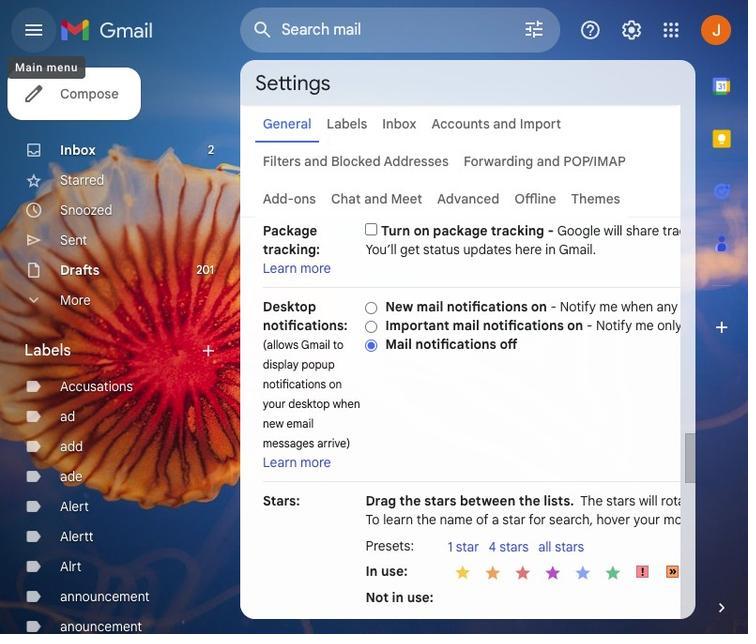 Task type: vqa. For each thing, say whether or not it's contained in the screenshot.
2nd Learn from the top
yes



Task type: describe. For each thing, give the bounding box(es) containing it.
filters and blocked addresses
[[263, 153, 449, 170]]

mail for new
[[417, 299, 444, 316]]

all
[[539, 539, 552, 556]]

sent
[[60, 232, 87, 249]]

tracking for share
[[663, 223, 712, 240]]

drag
[[366, 493, 396, 510]]

advanced
[[438, 191, 500, 208]]

starred
[[60, 172, 104, 189]]

the stars will rotate in the or
[[366, 493, 749, 529]]

add-
[[263, 191, 294, 208]]

labels heading
[[24, 342, 199, 361]]

and for forwarding
[[537, 153, 561, 170]]

learn inside package tracking: learn more
[[263, 260, 297, 277]]

support image
[[580, 19, 602, 41]]

alrt link
[[60, 559, 82, 576]]

turn
[[381, 223, 411, 240]]

1 vertical spatial inbox link
[[60, 142, 96, 159]]

your
[[263, 397, 286, 411]]

2
[[208, 143, 214, 157]]

rotate
[[662, 493, 697, 510]]

advanced link
[[438, 191, 500, 208]]

accusations link
[[60, 379, 133, 395]]

import
[[520, 116, 562, 132]]

1 the from the left
[[400, 493, 421, 510]]

mail
[[386, 336, 412, 353]]

tracking for package
[[491, 223, 545, 240]]

accounts
[[432, 116, 490, 132]]

compose
[[60, 85, 119, 102]]

0 vertical spatial use:
[[381, 563, 408, 580]]

pop/imap
[[564, 153, 626, 170]]

on up important mail notifications on - notify me only when an im
[[531, 299, 548, 316]]

on right turn
[[414, 223, 430, 240]]

1 vertical spatial when
[[686, 317, 718, 334]]

accusations
[[60, 379, 133, 395]]

add-ons
[[263, 191, 316, 208]]

main menu image
[[23, 19, 45, 41]]

compose button
[[8, 68, 141, 120]]

starred link
[[60, 172, 104, 189]]

search mail image
[[246, 13, 280, 47]]

notifications inside desktop notifications: (allows gmail to display popup notifications on your desktop when new email messages arrive) learn more
[[263, 378, 326, 392]]

1 vertical spatial use:
[[407, 589, 434, 606]]

addresses
[[384, 153, 449, 170]]

notifications:
[[263, 317, 348, 334]]

mail notifications off
[[386, 336, 518, 353]]

ade link
[[60, 469, 83, 486]]

notify for notify me when any new messag
[[560, 299, 596, 316]]

alertt link
[[60, 529, 94, 546]]

settings
[[255, 70, 331, 95]]

in use:
[[366, 563, 408, 580]]

numb
[[715, 223, 749, 240]]

1 star 4 stars all stars
[[448, 539, 585, 556]]

add
[[60, 439, 83, 456]]

when inside desktop notifications: (allows gmail to display popup notifications on your desktop when new email messages arrive) learn more
[[333, 397, 360, 411]]

add-ons link
[[263, 191, 316, 208]]

package
[[263, 223, 318, 240]]

announcement link
[[60, 589, 150, 606]]

snoozed
[[60, 202, 112, 219]]

will inside the stars will rotate in the or
[[639, 493, 658, 510]]

4 stars link
[[489, 539, 539, 558]]

general
[[263, 116, 312, 132]]

drag the stars between the lists.
[[366, 493, 575, 510]]

labels navigation
[[0, 60, 240, 635]]

ad link
[[60, 409, 75, 426]]

filters
[[263, 153, 301, 170]]

- for important mail notifications on
[[587, 317, 593, 334]]

desktop
[[263, 299, 316, 316]]

New mail notifications on radio
[[366, 301, 378, 315]]

labels for labels heading
[[24, 342, 71, 361]]

(allows
[[263, 338, 299, 352]]

only
[[658, 317, 683, 334]]

popup
[[302, 358, 335, 372]]

the inside the stars will rotate in the or
[[714, 493, 734, 510]]

learn inside desktop notifications: (allows gmail to display popup notifications on your desktop when new email messages arrive) learn more
[[263, 455, 297, 472]]

accounts and import
[[432, 116, 562, 132]]

chat and meet link
[[331, 191, 423, 208]]

messag
[[710, 299, 749, 316]]

desktop notifications: (allows gmail to display popup notifications on your desktop when new email messages arrive) learn more
[[263, 299, 360, 472]]

and for accounts
[[493, 116, 517, 132]]

chat
[[331, 191, 361, 208]]

in inside the stars will rotate in the or
[[701, 493, 711, 510]]

4
[[489, 539, 496, 556]]

main
[[15, 61, 43, 74]]

will inside the google will share tracking numb
[[604, 223, 623, 240]]

im
[[739, 317, 749, 334]]

star
[[456, 539, 479, 556]]

offline
[[515, 191, 557, 208]]

all stars link
[[539, 539, 594, 558]]

the
[[581, 493, 603, 510]]

inbox for inbox link to the bottom
[[60, 142, 96, 159]]

chat and meet
[[331, 191, 423, 208]]

2 the from the left
[[519, 493, 541, 510]]

snoozed link
[[60, 202, 112, 219]]



Task type: locate. For each thing, give the bounding box(es) containing it.
learn more link down tracking:
[[263, 260, 331, 277]]

ons
[[294, 191, 316, 208]]

messages
[[263, 437, 315, 451]]

ade
[[60, 469, 83, 486]]

1 more from the top
[[301, 260, 331, 277]]

0 vertical spatial me
[[600, 299, 618, 316]]

Mail notifications off radio
[[366, 339, 378, 353]]

1 vertical spatial -
[[551, 299, 557, 316]]

1 horizontal spatial in
[[701, 493, 711, 510]]

me for when
[[600, 299, 618, 316]]

and for filters
[[304, 153, 328, 170]]

1 vertical spatial will
[[639, 493, 658, 510]]

0 horizontal spatial the
[[400, 493, 421, 510]]

learn down messages
[[263, 455, 297, 472]]

0 horizontal spatial tracking
[[491, 223, 545, 240]]

1 horizontal spatial inbox
[[383, 116, 417, 132]]

on inside desktop notifications: (allows gmail to display popup notifications on your desktop when new email messages arrive) learn more
[[329, 378, 342, 392]]

inbox up addresses
[[383, 116, 417, 132]]

settings image
[[621, 19, 643, 41]]

1 horizontal spatial inbox link
[[383, 116, 417, 132]]

1 horizontal spatial notify
[[596, 317, 633, 334]]

forwarding
[[464, 153, 534, 170]]

1 horizontal spatial will
[[639, 493, 658, 510]]

alertt
[[60, 529, 94, 546]]

notify for notify me only when an im
[[596, 317, 633, 334]]

inbox up starred
[[60, 142, 96, 159]]

more down tracking:
[[301, 260, 331, 277]]

inbox link up starred
[[60, 142, 96, 159]]

new down your
[[263, 417, 284, 431]]

lists.
[[544, 493, 575, 510]]

new
[[682, 299, 706, 316], [263, 417, 284, 431]]

me
[[600, 299, 618, 316], [636, 317, 654, 334]]

-
[[548, 223, 554, 240], [551, 299, 557, 316], [587, 317, 593, 334]]

in right rotate
[[701, 493, 711, 510]]

inbox
[[383, 116, 417, 132], [60, 142, 96, 159]]

will left "share"
[[604, 223, 623, 240]]

2 learn more link from the top
[[263, 455, 331, 472]]

use:
[[381, 563, 408, 580], [407, 589, 434, 606]]

drafts link
[[60, 262, 100, 279]]

2 vertical spatial when
[[333, 397, 360, 411]]

1 horizontal spatial mail
[[453, 317, 480, 334]]

tracking right "share"
[[663, 223, 712, 240]]

new right any
[[682, 299, 706, 316]]

1 vertical spatial me
[[636, 317, 654, 334]]

mail for important
[[453, 317, 480, 334]]

main menu
[[15, 61, 78, 74]]

inbox for inbox link to the top
[[383, 116, 417, 132]]

on down popup
[[329, 378, 342, 392]]

package tracking: learn more
[[263, 223, 331, 277]]

new mail notifications on - notify me when any new messag
[[386, 299, 749, 316]]

0 horizontal spatial in
[[392, 589, 404, 606]]

use: down in use:
[[407, 589, 434, 606]]

- for new mail notifications on
[[551, 299, 557, 316]]

and down import
[[537, 153, 561, 170]]

stars right 4
[[500, 539, 529, 556]]

1 star link
[[448, 539, 489, 558]]

forwarding and pop/imap
[[464, 153, 626, 170]]

email
[[287, 417, 314, 431]]

0 horizontal spatial labels
[[24, 342, 71, 361]]

0 vertical spatial inbox link
[[383, 116, 417, 132]]

tab list
[[696, 60, 749, 567]]

0 horizontal spatial when
[[333, 397, 360, 411]]

stars up 1
[[425, 493, 457, 510]]

the left lists.
[[519, 493, 541, 510]]

1 horizontal spatial the
[[519, 493, 541, 510]]

1 horizontal spatial tracking
[[663, 223, 712, 240]]

an
[[721, 317, 736, 334]]

sent link
[[60, 232, 87, 249]]

in
[[701, 493, 711, 510], [392, 589, 404, 606]]

meet
[[391, 191, 423, 208]]

labels up filters and blocked addresses link
[[327, 116, 368, 132]]

0 vertical spatial more
[[301, 260, 331, 277]]

labels link
[[327, 116, 368, 132]]

0 vertical spatial inbox
[[383, 116, 417, 132]]

2 learn from the top
[[263, 455, 297, 472]]

and for chat
[[364, 191, 388, 208]]

- left the google
[[548, 223, 554, 240]]

mail up important
[[417, 299, 444, 316]]

more inside package tracking: learn more
[[301, 260, 331, 277]]

arrive)
[[317, 437, 351, 451]]

more
[[60, 292, 91, 309]]

in right not
[[392, 589, 404, 606]]

and left import
[[493, 116, 517, 132]]

0 vertical spatial mail
[[417, 299, 444, 316]]

0 horizontal spatial inbox link
[[60, 142, 96, 159]]

will
[[604, 223, 623, 240], [639, 493, 658, 510]]

google
[[558, 223, 601, 240]]

1 vertical spatial learn
[[263, 455, 297, 472]]

3 the from the left
[[714, 493, 734, 510]]

share
[[626, 223, 660, 240]]

mail
[[417, 299, 444, 316], [453, 317, 480, 334]]

offline link
[[515, 191, 557, 208]]

advanced search options image
[[516, 10, 553, 48]]

more inside desktop notifications: (allows gmail to display popup notifications on your desktop when new email messages arrive) learn more
[[301, 455, 331, 472]]

tracking
[[491, 223, 545, 240], [663, 223, 712, 240]]

2 horizontal spatial when
[[686, 317, 718, 334]]

1 vertical spatial in
[[392, 589, 404, 606]]

inbox link up addresses
[[383, 116, 417, 132]]

0 horizontal spatial new
[[263, 417, 284, 431]]

1 horizontal spatial me
[[636, 317, 654, 334]]

between
[[460, 493, 516, 510]]

1 vertical spatial new
[[263, 417, 284, 431]]

1 vertical spatial inbox
[[60, 142, 96, 159]]

1 horizontal spatial new
[[682, 299, 706, 316]]

learn more link down messages
[[263, 455, 331, 472]]

1 tracking from the left
[[491, 223, 545, 240]]

mail up mail notifications off
[[453, 317, 480, 334]]

blocked
[[331, 153, 381, 170]]

turn on package tracking -
[[381, 223, 558, 240]]

0 horizontal spatial inbox
[[60, 142, 96, 159]]

1 vertical spatial more
[[301, 455, 331, 472]]

2 horizontal spatial the
[[714, 493, 734, 510]]

stars:
[[263, 493, 300, 510]]

0 horizontal spatial me
[[600, 299, 618, 316]]

me up important mail notifications on - notify me only when an im
[[600, 299, 618, 316]]

1 horizontal spatial when
[[622, 299, 654, 316]]

0 vertical spatial notify
[[560, 299, 596, 316]]

2 more from the top
[[301, 455, 331, 472]]

None checkbox
[[366, 224, 378, 236]]

and right filters
[[304, 153, 328, 170]]

will left rotate
[[639, 493, 658, 510]]

1 vertical spatial learn more link
[[263, 455, 331, 472]]

tracking down offline
[[491, 223, 545, 240]]

package
[[433, 223, 488, 240]]

learn
[[263, 260, 297, 277], [263, 455, 297, 472]]

gmail image
[[60, 11, 163, 49]]

alert link
[[60, 499, 89, 516]]

1
[[448, 539, 453, 556]]

inbox link
[[383, 116, 417, 132], [60, 142, 96, 159]]

0 vertical spatial -
[[548, 223, 554, 240]]

inbox inside labels navigation
[[60, 142, 96, 159]]

stars right all
[[555, 539, 585, 556]]

drafts
[[60, 262, 100, 279]]

labels for the labels link
[[327, 116, 368, 132]]

menu
[[47, 61, 78, 74]]

1 learn from the top
[[263, 260, 297, 277]]

notify up important mail notifications on - notify me only when an im
[[560, 299, 596, 316]]

me for only
[[636, 317, 654, 334]]

0 vertical spatial learn more link
[[263, 260, 331, 277]]

the left or
[[714, 493, 734, 510]]

and right chat at the top left of page
[[364, 191, 388, 208]]

notify
[[560, 299, 596, 316], [596, 317, 633, 334]]

labels inside navigation
[[24, 342, 71, 361]]

- down new mail notifications on - notify me when any new messag
[[587, 317, 593, 334]]

add link
[[60, 439, 83, 456]]

1 horizontal spatial labels
[[327, 116, 368, 132]]

tracking:
[[263, 241, 320, 258]]

themes link
[[572, 191, 621, 208]]

0 vertical spatial learn
[[263, 260, 297, 277]]

stars inside the stars will rotate in the or
[[607, 493, 636, 510]]

0 vertical spatial labels
[[327, 116, 368, 132]]

the
[[400, 493, 421, 510], [519, 493, 541, 510], [714, 493, 734, 510]]

labels down more
[[24, 342, 71, 361]]

off
[[500, 336, 518, 353]]

and
[[493, 116, 517, 132], [304, 153, 328, 170], [537, 153, 561, 170], [364, 191, 388, 208]]

themes
[[572, 191, 621, 208]]

0 horizontal spatial mail
[[417, 299, 444, 316]]

forwarding and pop/imap link
[[464, 153, 626, 170]]

0 horizontal spatial notify
[[560, 299, 596, 316]]

stars right the
[[607, 493, 636, 510]]

any
[[657, 299, 678, 316]]

ad
[[60, 409, 75, 426]]

new inside desktop notifications: (allows gmail to display popup notifications on your desktop when new email messages arrive) learn more
[[263, 417, 284, 431]]

not
[[366, 589, 389, 606]]

new
[[386, 299, 414, 316]]

to
[[333, 338, 344, 352]]

on down new mail notifications on - notify me when any new messag
[[568, 317, 584, 334]]

- up important mail notifications on - notify me only when an im
[[551, 299, 557, 316]]

0 vertical spatial new
[[682, 299, 706, 316]]

1 vertical spatial labels
[[24, 342, 71, 361]]

desktop
[[289, 397, 330, 411]]

more down arrive)
[[301, 455, 331, 472]]

Search mail text field
[[282, 21, 471, 39]]

when
[[622, 299, 654, 316], [686, 317, 718, 334], [333, 397, 360, 411]]

filters and blocked addresses link
[[263, 153, 449, 170]]

0 vertical spatial when
[[622, 299, 654, 316]]

when left an
[[686, 317, 718, 334]]

notify down new mail notifications on - notify me when any new messag
[[596, 317, 633, 334]]

1 vertical spatial mail
[[453, 317, 480, 334]]

1 learn more link from the top
[[263, 260, 331, 277]]

use: right in
[[381, 563, 408, 580]]

1 vertical spatial notify
[[596, 317, 633, 334]]

not in use:
[[366, 589, 434, 606]]

2 vertical spatial -
[[587, 317, 593, 334]]

accounts and import link
[[432, 116, 562, 132]]

0 horizontal spatial will
[[604, 223, 623, 240]]

learn down tracking:
[[263, 260, 297, 277]]

google will share tracking numb
[[366, 223, 749, 258]]

when left any
[[622, 299, 654, 316]]

0 vertical spatial will
[[604, 223, 623, 240]]

2 tracking from the left
[[663, 223, 712, 240]]

learn more link
[[263, 260, 331, 277], [263, 455, 331, 472]]

notifications
[[447, 299, 528, 316], [483, 317, 564, 334], [416, 336, 497, 353], [263, 378, 326, 392]]

0 vertical spatial in
[[701, 493, 711, 510]]

Important mail notifications on radio
[[366, 320, 378, 334]]

None search field
[[240, 8, 561, 53]]

201
[[197, 263, 214, 277]]

when right desktop
[[333, 397, 360, 411]]

the right drag
[[400, 493, 421, 510]]

more button
[[0, 286, 225, 316]]

me left only
[[636, 317, 654, 334]]

important mail notifications on - notify me only when an im
[[386, 317, 749, 334]]

tracking inside the google will share tracking numb
[[663, 223, 712, 240]]



